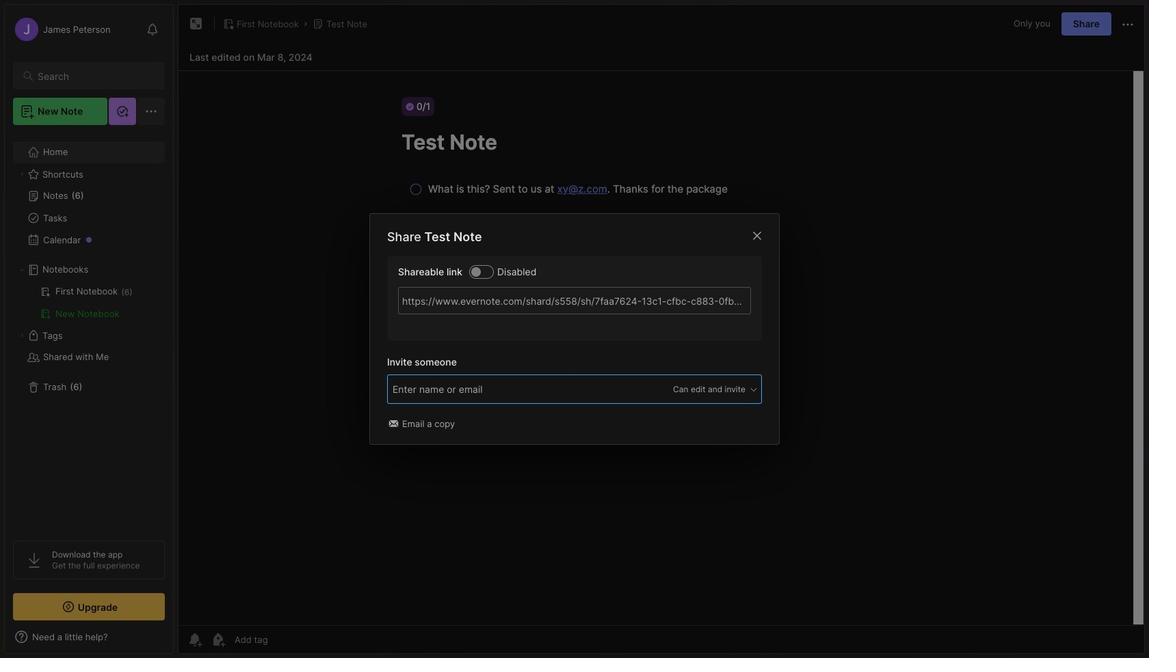 Task type: describe. For each thing, give the bounding box(es) containing it.
note window element
[[178, 4, 1145, 655]]

add a reminder image
[[187, 632, 203, 649]]

expand tags image
[[18, 332, 26, 340]]

tree inside main element
[[5, 133, 173, 529]]

Add tag field
[[391, 382, 555, 397]]

group inside main element
[[13, 281, 164, 325]]

Shared URL text field
[[398, 287, 751, 315]]

close image
[[749, 228, 765, 244]]

none search field inside main element
[[38, 68, 153, 84]]

expand notebooks image
[[18, 266, 26, 274]]

Select permission field
[[647, 384, 759, 396]]

main element
[[0, 0, 178, 659]]



Task type: vqa. For each thing, say whether or not it's contained in the screenshot.
"Calendar Event" image
no



Task type: locate. For each thing, give the bounding box(es) containing it.
None search field
[[38, 68, 153, 84]]

Note Editor text field
[[179, 70, 1144, 626]]

Search text field
[[38, 70, 153, 83]]

shared link switcher image
[[471, 267, 481, 277]]

tree
[[5, 133, 173, 529]]

expand note image
[[188, 16, 205, 32]]

add tag image
[[210, 632, 226, 649]]

group
[[13, 281, 164, 325]]



